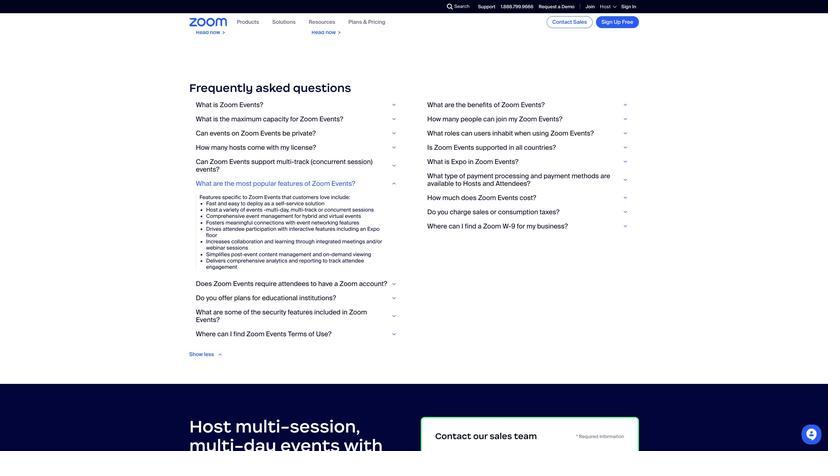 Task type: vqa. For each thing, say whether or not it's contained in the screenshot.
include:
yes



Task type: describe. For each thing, give the bounding box(es) containing it.
demo
[[562, 4, 575, 10]]

integrated
[[316, 238, 341, 245]]

do you offer plans for educational institutions?
[[196, 294, 336, 302]]

find for a
[[465, 222, 477, 231]]

required
[[579, 434, 599, 440]]

contact for contact sales
[[553, 19, 572, 25]]

a right as
[[271, 200, 274, 207]]

multi- inside can zoom events support multi-track (concurrent session) events?
[[277, 157, 294, 166]]

events inside features specific to zoom events that customers love include: fast and easy to deploy as a self-service solution host a variety of events -multi-day, multi-track or concurrent sessions comprehensive event management for hybrid and virtual events fosters meaningful connections with event networking features drives attendee participation with interactive features including an expo floor increases collaboration and learning through integrated meetings and/or webinar sessions simplifies post-event content management and on-demand viewing delivers comprehensive analytics and reporting to track attendee engagement
[[264, 194, 281, 201]]

many for people
[[443, 115, 459, 123]]

zoom inside can zoom events support multi-track (concurrent session) events?
[[210, 157, 228, 166]]

what is zoom events? button
[[196, 101, 401, 109]]

zoom inside what are some of the security features included in zoom events?
[[349, 308, 367, 317]]

virtual inside features specific to zoom events that customers love include: fast and easy to deploy as a self-service solution host a variety of events -multi-day, multi-track or concurrent sessions comprehensive event management for hybrid and virtual events fosters meaningful connections with event networking features drives attendee participation with interactive features including an expo floor increases collaboration and learning through integrated meetings and/or webinar sessions simplifies post-event content management and on-demand viewing delivers comprehensive analytics and reporting to track attendee engagement
[[329, 213, 344, 220]]

through
[[296, 238, 315, 245]]

a left demo in the right top of the page
[[558, 4, 561, 10]]

with up learning
[[278, 226, 288, 232]]

track inside can zoom events support multi-track (concurrent session) events?
[[294, 157, 309, 166]]

what is the maximum capacity for zoom events? button
[[196, 115, 401, 123]]

customers
[[293, 194, 319, 201]]

for down what is zoom events? dropdown button
[[290, 115, 299, 123]]

*
[[577, 434, 578, 440]]

can zoom events support multi-track (concurrent session) events? button
[[196, 157, 401, 174]]

online
[[379, 7, 394, 14]]

maximum
[[231, 115, 262, 123]]

include:
[[331, 194, 350, 201]]

events down attendees?
[[498, 193, 518, 202]]

expo inside features specific to zoom events that customers love include: fast and easy to deploy as a self-service solution host a variety of events -multi-day, multi-track or concurrent sessions comprehensive event management for hybrid and virtual events fosters meaningful connections with event networking features drives attendee participation with interactive features including an expo floor increases collaboration and learning through integrated meetings and/or webinar sessions simplifies post-event content management and on-demand viewing delivers comprehensive analytics and reporting to track attendee engagement
[[368, 226, 380, 232]]

my for license?
[[281, 143, 290, 152]]

or inside features specific to zoom events that customers love include: fast and easy to deploy as a self-service solution host a variety of events -multi-day, multi-track or concurrent sessions comprehensive event management for hybrid and virtual events fosters meaningful connections with event networking features drives attendee participation with interactive features including an expo floor increases collaboration and learning through integrated meetings and/or webinar sessions simplifies post-event content management and on-demand viewing delivers comprehensive analytics and reporting to track attendee engagement
[[318, 206, 323, 213]]

1 vertical spatial sessions
[[227, 245, 248, 252]]

show less
[[189, 351, 214, 358]]

features up integrated
[[316, 226, 336, 232]]

and down what is expo in zoom events? dropdown button
[[531, 172, 542, 180]]

participation
[[246, 226, 277, 232]]

show less button
[[189, 351, 227, 358]]

2 horizontal spatial in
[[509, 143, 514, 152]]

sign for sign up free
[[602, 19, 613, 25]]

where can i find a zoom w-9 for my business?
[[428, 222, 568, 231]]

where can i find zoom events terms of use? button
[[196, 330, 401, 338]]

and up "content"
[[265, 238, 274, 245]]

join link
[[586, 4, 595, 10]]

what are the most popular features of zoom events? button
[[196, 179, 401, 188]]

you inside find everything you need to know about planning and hosting online and hybrid campus events.
[[350, 0, 359, 7]]

are for what are the most popular features of zoom events?
[[213, 179, 223, 188]]

are for what are the benefits of zoom events?
[[445, 101, 455, 109]]

what are the benefits of zoom events?
[[428, 101, 545, 109]]

hybrid inside features specific to zoom events that customers love include: fast and easy to deploy as a self-service solution host a variety of events -multi-day, multi-track or concurrent sessions comprehensive event management for hybrid and virtual events fosters meaningful connections with event networking features drives attendee participation with interactive features including an expo floor increases collaboration and learning through integrated meetings and/or webinar sessions simplifies post-event content management and on-demand viewing delivers comprehensive analytics and reporting to track attendee engagement
[[303, 213, 318, 220]]

search image
[[447, 4, 453, 10]]

practices
[[223, 0, 246, 7]]

charge
[[450, 208, 471, 216]]

sign for sign in
[[622, 4, 632, 10]]

post-
[[231, 251, 244, 258]]

of up how many people can join my zoom events?
[[494, 101, 500, 109]]

some
[[225, 308, 242, 317]]

search
[[455, 3, 470, 9]]

users
[[474, 129, 491, 138]]

sign in link
[[622, 4, 637, 10]]

products button
[[237, 19, 259, 26]]

features up "that"
[[278, 179, 303, 188]]

with down day,
[[286, 219, 296, 226]]

i for zoom
[[230, 330, 232, 338]]

2 vertical spatial my
[[527, 222, 536, 231]]

and down find
[[312, 13, 321, 20]]

be
[[283, 129, 290, 138]]

come
[[248, 143, 265, 152]]

do for do you offer plans for educational institutions?
[[196, 294, 205, 302]]

and down solution
[[319, 213, 328, 220]]

can left the join
[[484, 115, 495, 123]]

account?
[[359, 280, 387, 288]]

license?
[[291, 143, 316, 152]]

events up plans
[[233, 280, 254, 288]]

what for what are the benefits of zoom events?
[[428, 101, 443, 109]]

best
[[211, 0, 222, 7]]

all
[[516, 143, 523, 152]]

require
[[255, 280, 277, 288]]

a left variety
[[219, 206, 222, 213]]

(concurrent
[[311, 157, 346, 166]]

deploy
[[247, 200, 263, 207]]

do for do you charge sales or consumption taxes?
[[428, 208, 436, 216]]

to inside learn best practices and recommendations to help you host and manage a successful virtual experience with zoom events. read now
[[242, 7, 247, 14]]

simplifies
[[206, 251, 230, 258]]

host
[[270, 7, 280, 14]]

that
[[282, 194, 292, 201]]

2 horizontal spatial read
[[543, 13, 556, 20]]

event down collaboration
[[244, 251, 258, 258]]

how for how much does zoom events cost?
[[428, 193, 441, 202]]

request
[[539, 4, 557, 10]]

easy
[[228, 200, 240, 207]]

0 vertical spatial management
[[261, 213, 293, 220]]

events down what are some of the security features included in zoom events?
[[266, 330, 287, 338]]

now inside read now link
[[557, 13, 568, 20]]

what for what is zoom events?
[[196, 101, 212, 109]]

meaningful
[[226, 219, 253, 226]]

fast
[[206, 200, 217, 207]]

service
[[286, 200, 304, 207]]

plans
[[349, 19, 362, 26]]

&
[[363, 19, 367, 26]]

questions
[[293, 81, 351, 95]]

events.
[[251, 19, 269, 26]]

a inside learn best practices and recommendations to help you host and manage a successful virtual experience with zoom events. read now
[[228, 13, 231, 20]]

processing
[[495, 172, 529, 180]]

frequently
[[189, 81, 253, 95]]

fosters
[[206, 219, 225, 226]]

how many hosts come with my license?
[[196, 143, 316, 152]]

of inside what type of payment processing and payment methods are available to hosts and attendees?
[[460, 172, 466, 180]]

what type of payment processing and payment methods are available to hosts and attendees? button
[[428, 172, 633, 188]]

join
[[496, 115, 507, 123]]

with right come
[[267, 143, 279, 152]]

find for zoom
[[234, 330, 245, 338]]

the for maximum
[[220, 115, 230, 123]]

in inside what are some of the security features included in zoom events?
[[342, 308, 348, 317]]

how for how many people can join my zoom events?
[[428, 115, 441, 123]]

host for host multi-session, multi-day events wit
[[189, 416, 231, 437]]

sales
[[574, 19, 587, 25]]

do you charge sales or consumption taxes?
[[428, 208, 560, 216]]

and left the on-
[[313, 251, 322, 258]]

can for can zoom events support multi-track (concurrent session) events?
[[196, 157, 208, 166]]

of inside what are some of the security features included in zoom events?
[[243, 308, 249, 317]]

0 vertical spatial read now
[[543, 13, 568, 20]]

1 horizontal spatial or
[[491, 208, 497, 216]]

1 horizontal spatial now
[[326, 29, 336, 36]]

variety
[[223, 206, 239, 213]]

events? inside what are some of the security features included in zoom events?
[[196, 316, 220, 324]]

what is expo in zoom events?
[[428, 157, 519, 166]]

can right roles at the right
[[462, 129, 473, 138]]

campus
[[338, 13, 358, 20]]

host for host dropdown button
[[600, 4, 611, 10]]

specific
[[222, 194, 241, 201]]

to inside find everything you need to know about planning and hosting online and hybrid campus events.
[[374, 0, 378, 7]]

events?
[[196, 165, 220, 174]]

floor
[[206, 232, 217, 239]]

are for what are some of the security features included in zoom events?
[[213, 308, 223, 317]]

resources
[[309, 19, 335, 26]]

1 payment from the left
[[467, 172, 494, 180]]

security
[[262, 308, 286, 317]]

reporting
[[299, 257, 322, 264]]

of up customers
[[305, 179, 311, 188]]

how for how many hosts come with my license?
[[196, 143, 210, 152]]

can events on zoom events be private? button
[[196, 129, 401, 138]]

on-
[[323, 251, 332, 258]]

increases
[[206, 238, 230, 245]]

need
[[360, 0, 372, 7]]

you left offer
[[206, 294, 217, 302]]

information
[[600, 434, 624, 440]]

know
[[380, 0, 392, 7]]

my for zoom
[[509, 115, 518, 123]]

now inside learn best practices and recommendations to help you host and manage a successful virtual experience with zoom events. read now
[[210, 29, 220, 36]]

host inside features specific to zoom events that customers love include: fast and easy to deploy as a self-service solution host a variety of events -multi-day, multi-track or concurrent sessions comprehensive event management for hybrid and virtual events fosters meaningful connections with event networking features drives attendee participation with interactive features including an expo floor increases collaboration and learning through integrated meetings and/or webinar sessions simplifies post-event content management and on-demand viewing delivers comprehensive analytics and reporting to track attendee engagement
[[206, 206, 218, 213]]

analytics
[[266, 257, 288, 264]]

does
[[462, 193, 477, 202]]



Task type: locate. For each thing, give the bounding box(es) containing it.
team
[[514, 431, 537, 442]]

sales inside the contact our sales team element
[[490, 431, 512, 442]]

1 vertical spatial track
[[305, 206, 317, 213]]

how much does zoom events cost? button
[[428, 193, 633, 202]]

the
[[456, 101, 466, 109], [220, 115, 230, 123], [225, 179, 235, 188], [251, 308, 261, 317]]

contact sales
[[553, 19, 587, 25]]

comprehensive
[[227, 257, 265, 264]]

contact
[[553, 19, 572, 25], [435, 431, 472, 442]]

1 vertical spatial my
[[281, 143, 290, 152]]

a down do you charge sales or consumption taxes?
[[478, 222, 482, 231]]

how up 'is'
[[428, 115, 441, 123]]

you right help
[[260, 7, 268, 14]]

is
[[428, 143, 433, 152]]

zoom inside learn best practices and recommendations to help you host and manage a successful virtual experience with zoom events. read now
[[236, 19, 250, 26]]

now down request a demo
[[557, 13, 568, 20]]

sales inside frequently asked questions element
[[473, 208, 489, 216]]

of right the type
[[460, 172, 466, 180]]

0 horizontal spatial or
[[318, 206, 323, 213]]

where down the much
[[428, 222, 447, 231]]

educational
[[262, 294, 298, 302]]

0 horizontal spatial sign
[[602, 19, 613, 25]]

0 vertical spatial do
[[428, 208, 436, 216]]

-
[[264, 206, 266, 213]]

0 horizontal spatial sessions
[[227, 245, 248, 252]]

0 vertical spatial in
[[509, 143, 514, 152]]

are right methods
[[601, 172, 611, 180]]

1 vertical spatial virtual
[[329, 213, 344, 220]]

contact for contact our sales team
[[435, 431, 472, 442]]

where can i find a zoom w-9 for my business? button
[[428, 222, 633, 231]]

1 vertical spatial sales
[[490, 431, 512, 442]]

1 vertical spatial attendee
[[342, 257, 364, 264]]

are inside what are some of the security features included in zoom events?
[[213, 308, 223, 317]]

webinar
[[206, 245, 225, 252]]

2 vertical spatial how
[[428, 193, 441, 202]]

1 vertical spatial i
[[230, 330, 232, 338]]

read now down request a demo
[[543, 13, 568, 20]]

i down charge
[[462, 222, 464, 231]]

demand
[[332, 251, 352, 258]]

0 horizontal spatial i
[[230, 330, 232, 338]]

read down request
[[543, 13, 556, 20]]

support
[[478, 4, 496, 10]]

find down charge
[[465, 222, 477, 231]]

you left need
[[350, 0, 359, 7]]

as
[[264, 200, 270, 207]]

0 vertical spatial host
[[600, 4, 611, 10]]

in right included
[[342, 308, 348, 317]]

where for where can i find zoom events terms of use?
[[196, 330, 216, 338]]

can inside can zoom events support multi-track (concurrent session) events?
[[196, 157, 208, 166]]

the down the what is zoom events? in the top left of the page
[[220, 115, 230, 123]]

9
[[512, 222, 516, 231]]

attendee down the meetings
[[342, 257, 364, 264]]

or up 'networking'
[[318, 206, 323, 213]]

sign left in
[[622, 4, 632, 10]]

where for where can i find a zoom w-9 for my business?
[[428, 222, 447, 231]]

are
[[445, 101, 455, 109], [601, 172, 611, 180], [213, 179, 223, 188], [213, 308, 223, 317]]

0 horizontal spatial read now
[[312, 29, 336, 36]]

use?
[[316, 330, 332, 338]]

cost?
[[520, 193, 537, 202]]

features left an
[[340, 219, 360, 226]]

0 vertical spatial is
[[213, 101, 218, 109]]

1 vertical spatial hybrid
[[303, 213, 318, 220]]

1 horizontal spatial read now
[[543, 13, 568, 20]]

what are some of the security features included in zoom events?
[[196, 308, 367, 324]]

the inside what are some of the security features included in zoom events?
[[251, 308, 261, 317]]

2 vertical spatial in
[[342, 308, 348, 317]]

up
[[614, 19, 621, 25]]

1 horizontal spatial sessions
[[353, 206, 374, 213]]

search image
[[447, 4, 453, 10]]

sessions up comprehensive
[[227, 245, 248, 252]]

including
[[337, 226, 359, 232]]

0 horizontal spatial where
[[196, 330, 216, 338]]

0 vertical spatial sign
[[622, 4, 632, 10]]

plans & pricing
[[349, 19, 386, 26]]

find
[[312, 0, 322, 7]]

hybrid down solution
[[303, 213, 318, 220]]

virtual
[[259, 13, 274, 20], [329, 213, 344, 220]]

hosts
[[463, 179, 481, 188]]

expo right an
[[368, 226, 380, 232]]

can events on zoom events be private?
[[196, 129, 316, 138]]

do left charge
[[428, 208, 436, 216]]

0 vertical spatial sales
[[473, 208, 489, 216]]

find
[[465, 222, 477, 231], [234, 330, 245, 338]]

of right the easy in the top left of the page
[[240, 206, 245, 213]]

is for the
[[213, 115, 218, 123]]

zoom logo image
[[189, 18, 227, 26]]

sessions
[[353, 206, 374, 213], [227, 245, 248, 252]]

how many people can join my zoom events? button
[[428, 115, 633, 123]]

1 horizontal spatial expo
[[451, 157, 467, 166]]

read inside learn best practices and recommendations to help you host and manage a successful virtual experience with zoom events. read now
[[196, 29, 209, 36]]

sign up free
[[602, 19, 634, 25]]

None search field
[[423, 1, 449, 12]]

1 horizontal spatial in
[[468, 157, 474, 166]]

0 vertical spatial many
[[443, 115, 459, 123]]

zoom inside features specific to zoom events that customers love include: fast and easy to deploy as a self-service solution host a variety of events -multi-day, multi-track or concurrent sessions comprehensive event management for hybrid and virtual events fosters meaningful connections with event networking features drives attendee participation with interactive features including an expo floor increases collaboration and learning through integrated meetings and/or webinar sessions simplifies post-event content management and on-demand viewing delivers comprehensive analytics and reporting to track attendee engagement
[[249, 194, 263, 201]]

or up the 'where can i find a zoom w-9 for my business?'
[[491, 208, 497, 216]]

solutions
[[272, 19, 296, 26]]

1 can from the top
[[196, 129, 208, 138]]

and up successful
[[247, 0, 256, 7]]

what for what is the maximum capacity for zoom events?
[[196, 115, 212, 123]]

0 horizontal spatial hybrid
[[303, 213, 318, 220]]

2 vertical spatial is
[[445, 157, 450, 166]]

0 vertical spatial sessions
[[353, 206, 374, 213]]

of inside features specific to zoom events that customers love include: fast and easy to deploy as a self-service solution host a variety of events -multi-day, multi-track or concurrent sessions comprehensive event management for hybrid and virtual events fosters meaningful connections with event networking features drives attendee participation with interactive features including an expo floor increases collaboration and learning through integrated meetings and/or webinar sessions simplifies post-event content management and on-demand viewing delivers comprehensive analytics and reporting to track attendee engagement
[[240, 206, 245, 213]]

frequently asked questions element
[[189, 81, 639, 358]]

hybrid inside find everything you need to know about planning and hosting online and hybrid campus events.
[[322, 13, 337, 20]]

for right 9
[[517, 222, 525, 231]]

the for most
[[225, 179, 235, 188]]

the down do you offer plans for educational institutions?
[[251, 308, 261, 317]]

0 vertical spatial can
[[196, 129, 208, 138]]

my down do you charge sales or consumption taxes? dropdown button
[[527, 222, 536, 231]]

capacity
[[263, 115, 289, 123]]

what are the benefits of zoom events? button
[[428, 101, 633, 109]]

are up roles at the right
[[445, 101, 455, 109]]

and up plans
[[349, 7, 358, 14]]

now down 'resources' popup button
[[326, 29, 336, 36]]

learn
[[196, 0, 210, 7]]

sign
[[622, 4, 632, 10], [602, 19, 613, 25]]

request a demo
[[539, 4, 575, 10]]

on
[[232, 129, 239, 138]]

2 horizontal spatial now
[[557, 13, 568, 20]]

attendee down 'comprehensive'
[[223, 226, 245, 232]]

contact left our
[[435, 431, 472, 442]]

find down some
[[234, 330, 245, 338]]

hosting
[[360, 7, 378, 14]]

0 vertical spatial how
[[428, 115, 441, 123]]

asked
[[256, 81, 291, 95]]

2 horizontal spatial my
[[527, 222, 536, 231]]

0 vertical spatial find
[[465, 222, 477, 231]]

0 horizontal spatial sales
[[473, 208, 489, 216]]

2 vertical spatial track
[[329, 257, 341, 264]]

experience
[[196, 19, 223, 26]]

an
[[360, 226, 366, 232]]

1 horizontal spatial read
[[312, 29, 325, 36]]

* required information
[[577, 434, 624, 440]]

events down hosts
[[229, 157, 250, 166]]

meetings
[[342, 238, 365, 245]]

virtual inside learn best practices and recommendations to help you host and manage a successful virtual experience with zoom events. read now
[[259, 13, 274, 20]]

event up through
[[297, 219, 310, 226]]

1 vertical spatial can
[[196, 157, 208, 166]]

and down learn
[[196, 13, 205, 20]]

what for what type of payment processing and payment methods are available to hosts and attendees?
[[428, 172, 443, 180]]

with down recommendations
[[225, 19, 235, 26]]

1 vertical spatial do
[[196, 294, 205, 302]]

many
[[443, 115, 459, 123], [211, 143, 228, 152]]

1 horizontal spatial virtual
[[329, 213, 344, 220]]

0 vertical spatial track
[[294, 157, 309, 166]]

many for hosts
[[211, 143, 228, 152]]

1 horizontal spatial where
[[428, 222, 447, 231]]

self-
[[276, 200, 286, 207]]

what roles can users inhabit when using zoom events?
[[428, 129, 594, 138]]

1 horizontal spatial payment
[[544, 172, 570, 180]]

products
[[237, 19, 259, 26]]

what for what are the most popular features of zoom events?
[[196, 179, 212, 188]]

contact our sales team element
[[421, 417, 639, 451]]

payment left methods
[[544, 172, 570, 180]]

track down integrated
[[329, 257, 341, 264]]

sales down how much does zoom events cost?
[[473, 208, 489, 216]]

do
[[428, 208, 436, 216], [196, 294, 205, 302]]

of right some
[[243, 308, 249, 317]]

0 horizontal spatial payment
[[467, 172, 494, 180]]

request a demo link
[[539, 4, 575, 10]]

for inside features specific to zoom events that customers love include: fast and easy to deploy as a self-service solution host a variety of events -multi-day, multi-track or concurrent sessions comprehensive event management for hybrid and virtual events fosters meaningful connections with event networking features drives attendee participation with interactive features including an expo floor increases collaboration and learning through integrated meetings and/or webinar sessions simplifies post-event content management and on-demand viewing delivers comprehensive analytics and reporting to track attendee engagement
[[295, 213, 301, 220]]

events up the what is expo in zoom events?
[[454, 143, 474, 152]]

comprehensive
[[206, 213, 245, 220]]

and right 'fast'
[[218, 200, 227, 207]]

w-
[[503, 222, 512, 231]]

the up specific
[[225, 179, 235, 188]]

many left hosts
[[211, 143, 228, 152]]

are inside what type of payment processing and payment methods are available to hosts and attendees?
[[601, 172, 611, 180]]

attendees?
[[496, 179, 531, 188]]

events down what is the maximum capacity for zoom events?
[[261, 129, 281, 138]]

2 payment from the left
[[544, 172, 570, 180]]

for right plans
[[252, 294, 261, 302]]

read now down resources
[[312, 29, 336, 36]]

to inside what type of payment processing and payment methods are available to hosts and attendees?
[[456, 179, 462, 188]]

read down zoom logo
[[196, 29, 209, 36]]

0 horizontal spatial contact
[[435, 431, 472, 442]]

features inside what are some of the security features included in zoom events?
[[288, 308, 313, 317]]

1 vertical spatial many
[[211, 143, 228, 152]]

host inside "host multi-session, multi-day events wit"
[[189, 416, 231, 437]]

what for what is expo in zoom events?
[[428, 157, 443, 166]]

1 vertical spatial is
[[213, 115, 218, 123]]

1 horizontal spatial sign
[[622, 4, 632, 10]]

0 horizontal spatial find
[[234, 330, 245, 338]]

1 vertical spatial sign
[[602, 19, 613, 25]]

1 horizontal spatial hybrid
[[322, 13, 337, 20]]

sign left up
[[602, 19, 613, 25]]

expo up the type
[[451, 157, 467, 166]]

0 horizontal spatial in
[[342, 308, 348, 317]]

2 vertical spatial host
[[189, 416, 231, 437]]

when
[[515, 129, 531, 138]]

events down what are the most popular features of zoom events?
[[264, 194, 281, 201]]

what inside what type of payment processing and payment methods are available to hosts and attendees?
[[428, 172, 443, 180]]

0 horizontal spatial read
[[196, 29, 209, 36]]

what
[[196, 101, 212, 109], [428, 101, 443, 109], [196, 115, 212, 123], [428, 129, 443, 138], [428, 157, 443, 166], [428, 172, 443, 180], [196, 179, 212, 188], [196, 308, 212, 317]]

features
[[278, 179, 303, 188], [340, 219, 360, 226], [316, 226, 336, 232], [288, 308, 313, 317]]

support link
[[478, 4, 496, 10]]

1 vertical spatial management
[[279, 251, 312, 258]]

you inside learn best practices and recommendations to help you host and manage a successful virtual experience with zoom events. read now
[[260, 7, 268, 14]]

1 horizontal spatial find
[[465, 222, 477, 231]]

is zoom events supported in all countries?
[[428, 143, 556, 152]]

is up the type
[[445, 157, 450, 166]]

my down be
[[281, 143, 290, 152]]

1 vertical spatial find
[[234, 330, 245, 338]]

how down available
[[428, 193, 441, 202]]

track down customers
[[305, 206, 317, 213]]

is for expo
[[445, 157, 450, 166]]

in up hosts at the right of page
[[468, 157, 474, 166]]

what inside what are some of the security features included in zoom events?
[[196, 308, 212, 317]]

events inside can zoom events support multi-track (concurrent session) events?
[[229, 157, 250, 166]]

1 vertical spatial where
[[196, 330, 216, 338]]

0 horizontal spatial attendee
[[223, 226, 245, 232]]

1 horizontal spatial attendee
[[342, 257, 364, 264]]

plans
[[234, 294, 251, 302]]

1 vertical spatial read now
[[312, 29, 336, 36]]

management down self- on the top of page
[[261, 213, 293, 220]]

what is the maximum capacity for zoom events?
[[196, 115, 343, 123]]

learning
[[275, 238, 295, 245]]

i down some
[[230, 330, 232, 338]]

virtual right help
[[259, 13, 274, 20]]

0 horizontal spatial virtual
[[259, 13, 274, 20]]

frequently asked questions
[[189, 81, 351, 95]]

interactive
[[289, 226, 314, 232]]

0 vertical spatial expo
[[451, 157, 467, 166]]

features down do you offer plans for educational institutions? dropdown button
[[288, 308, 313, 317]]

0 vertical spatial my
[[509, 115, 518, 123]]

less
[[204, 351, 214, 358]]

0 horizontal spatial do
[[196, 294, 205, 302]]

a right manage
[[228, 13, 231, 20]]

and up how much does zoom events cost?
[[483, 179, 494, 188]]

contact down request a demo
[[553, 19, 572, 25]]

successful
[[232, 13, 258, 20]]

plans & pricing link
[[349, 19, 386, 26]]

a
[[558, 4, 561, 10], [228, 13, 231, 20], [271, 200, 274, 207], [219, 206, 222, 213], [478, 222, 482, 231], [334, 280, 338, 288]]

1 vertical spatial host
[[206, 206, 218, 213]]

and right "analytics"
[[289, 257, 298, 264]]

what for what are some of the security features included in zoom events?
[[196, 308, 212, 317]]

drives
[[206, 226, 222, 232]]

or
[[318, 206, 323, 213], [491, 208, 497, 216]]

type
[[445, 172, 458, 180]]

payment down the what is expo in zoom events?
[[467, 172, 494, 180]]

our
[[474, 431, 488, 442]]

1 horizontal spatial contact
[[553, 19, 572, 25]]

management down through
[[279, 251, 312, 258]]

now down experience
[[210, 29, 220, 36]]

1 vertical spatial expo
[[368, 226, 380, 232]]

are up features
[[213, 179, 223, 188]]

1 horizontal spatial i
[[462, 222, 464, 231]]

the up people
[[456, 101, 466, 109]]

inhabit
[[493, 129, 513, 138]]

my right the join
[[509, 115, 518, 123]]

of left use?
[[309, 330, 315, 338]]

is for zoom
[[213, 101, 218, 109]]

can for can events on zoom events be private?
[[196, 129, 208, 138]]

1 vertical spatial how
[[196, 143, 210, 152]]

can down charge
[[449, 222, 460, 231]]

love
[[320, 194, 330, 201]]

many up roles at the right
[[443, 115, 459, 123]]

recommendations
[[196, 7, 241, 14]]

1 horizontal spatial many
[[443, 115, 459, 123]]

how many people can join my zoom events?
[[428, 115, 563, 123]]

sign in
[[622, 4, 637, 10]]

0 vertical spatial attendee
[[223, 226, 245, 232]]

you down the much
[[438, 208, 449, 216]]

1 vertical spatial in
[[468, 157, 474, 166]]

event down deploy on the left top of the page
[[246, 213, 260, 220]]

virtual up including
[[329, 213, 344, 220]]

a right have
[[334, 280, 338, 288]]

events inside "host multi-session, multi-day events wit"
[[281, 435, 340, 451]]

read down resources
[[312, 29, 325, 36]]

consumption
[[498, 208, 538, 216]]

do you charge sales or consumption taxes? button
[[428, 208, 633, 216]]

what for what roles can users inhabit when using zoom events?
[[428, 129, 443, 138]]

0 horizontal spatial many
[[211, 143, 228, 152]]

where can i find zoom events terms of use?
[[196, 330, 332, 338]]

can down some
[[217, 330, 229, 338]]

0 horizontal spatial now
[[210, 29, 220, 36]]

i for a
[[462, 222, 464, 231]]

1 horizontal spatial sales
[[490, 431, 512, 442]]

1 vertical spatial contact
[[435, 431, 472, 442]]

management
[[261, 213, 293, 220], [279, 251, 312, 258]]

1 horizontal spatial my
[[509, 115, 518, 123]]

for down service
[[295, 213, 301, 220]]

the for benefits
[[456, 101, 466, 109]]

0 vertical spatial virtual
[[259, 13, 274, 20]]

0 vertical spatial hybrid
[[322, 13, 337, 20]]

0 vertical spatial where
[[428, 222, 447, 231]]

is down frequently
[[213, 101, 218, 109]]

0 horizontal spatial my
[[281, 143, 290, 152]]

0 horizontal spatial expo
[[368, 226, 380, 232]]

0 vertical spatial contact
[[553, 19, 572, 25]]

0 vertical spatial i
[[462, 222, 464, 231]]

hosts
[[229, 143, 246, 152]]

supported
[[476, 143, 508, 152]]

with inside learn best practices and recommendations to help you host and manage a successful virtual experience with zoom events. read now
[[225, 19, 235, 26]]

2 can from the top
[[196, 157, 208, 166]]

1 horizontal spatial do
[[428, 208, 436, 216]]

support
[[251, 157, 275, 166]]

events?
[[239, 101, 263, 109], [521, 101, 545, 109], [320, 115, 343, 123], [539, 115, 563, 123], [570, 129, 594, 138], [495, 157, 519, 166], [332, 179, 356, 188], [196, 316, 220, 324]]



